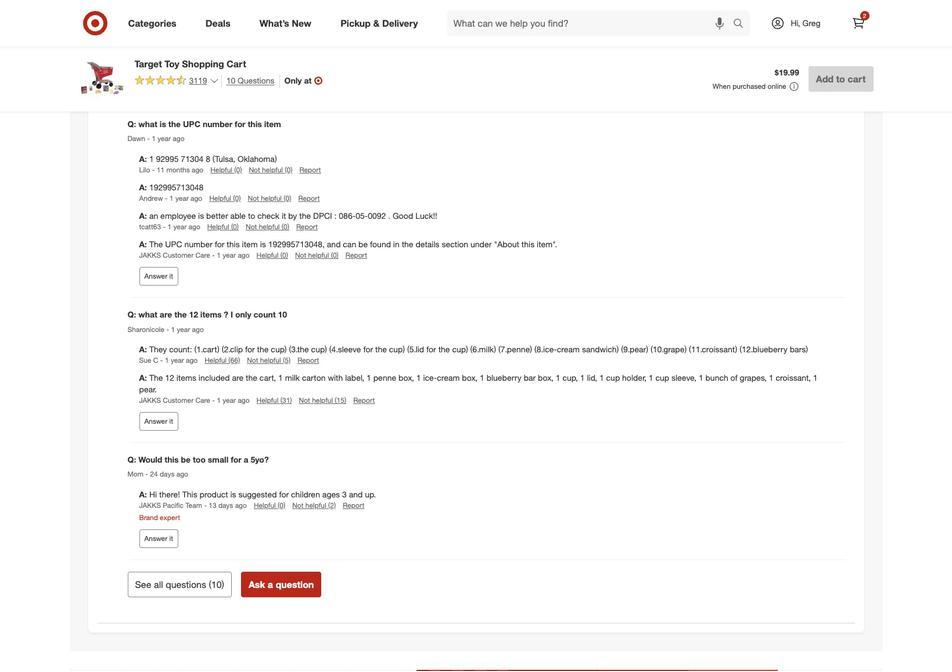 Task type: locate. For each thing, give the bounding box(es) containing it.
1 jakks customer care - 1 year ago from the top
[[139, 20, 250, 29]]

the up pear.
[[149, 373, 163, 383]]

1 horizontal spatial box,
[[462, 373, 478, 383]]

question
[[276, 579, 314, 591]]

is left better
[[198, 211, 204, 221]]

2 vertical spatial 10
[[211, 579, 222, 591]]

6 a: from the top
[[139, 239, 147, 249]]

1 inside q: what is the upc number for this item dawn - 1 year ago
[[152, 135, 156, 143]]

a: our target toy shopping cart is available at target stores and online at target.com.
[[139, 9, 449, 18]]

answer it
[[144, 81, 173, 90], [144, 272, 173, 281], [144, 417, 173, 426], [144, 535, 173, 543]]

item inside q: what is the upc number for this item dawn - 1 year ago
[[264, 119, 281, 129]]

what up dawn
[[138, 119, 157, 129]]

2 the from the top
[[149, 373, 163, 383]]

1 vertical spatial be
[[181, 455, 191, 465]]

2 horizontal spatial box,
[[538, 373, 554, 383]]

1 vertical spatial items
[[176, 373, 196, 383]]

not for an
[[246, 222, 257, 231]]

- inside q: what is the upc number for this item dawn - 1 year ago
[[147, 135, 150, 143]]

store.
[[229, 37, 249, 47]]

answer it button down tcatt63
[[139, 267, 178, 286]]

4 answer from the top
[[144, 535, 167, 543]]

only
[[235, 310, 251, 320]]

luck!!
[[416, 211, 437, 221]]

- left 24
[[145, 470, 148, 479]]

1 horizontal spatial on
[[529, 37, 538, 47]]

12 inside q: what are the 12 items ?   i only count 10 sharonicole - 1 year ago
[[189, 310, 198, 320]]

0 vertical spatial be
[[359, 239, 368, 249]]

1 vertical spatial check
[[258, 211, 280, 221]]

helpful for a: an employee is better able to check it by the dpci : 086-05-0092 . good luck!!
[[259, 222, 280, 231]]

ago down 71304
[[192, 165, 204, 174]]

helpful for a: 192995713048
[[261, 194, 282, 203]]

target
[[165, 9, 187, 18], [310, 9, 333, 18], [135, 58, 162, 70]]

- up a: 192995713048
[[152, 165, 155, 174]]

1 vertical spatial the
[[149, 373, 163, 383]]

a: 1 92995 71304 8 (tulsa, oklahoma)
[[139, 154, 277, 164]]

answer for is
[[144, 272, 167, 281]]

not down oklahoma)
[[249, 165, 260, 174]]

q: inside "q: would this be too small for a 5yo? mom - 24 days ago"
[[128, 455, 136, 465]]

help
[[473, 37, 489, 47], [732, 37, 748, 47]]

jakks customer care - 1 year ago
[[139, 20, 250, 29], [139, 251, 250, 260], [139, 396, 250, 405]]

report for a: the upc number for this item is 192995713048, and can be found in the details section under "about this item".
[[346, 251, 367, 260]]

not helpful  (0) button down a: an employee is better able to check it by the dpci : 086-05-0092 . good luck!! at left
[[246, 222, 289, 232]]

1 11 from the top
[[157, 60, 164, 69]]

3 answer it from the top
[[144, 417, 173, 426]]

2 vertical spatial q:
[[128, 455, 136, 465]]

when purchased online
[[713, 82, 787, 91]]

image of target toy shopping cart image
[[79, 56, 125, 102]]

report for a: 192995713048
[[298, 194, 320, 203]]

2 months from the top
[[166, 165, 190, 174]]

0 horizontal spatial 12
[[165, 373, 174, 383]]

jakks pacific team - 13 days ago
[[139, 501, 247, 510]]

3 a: from the top
[[139, 154, 147, 164]]

for inside "q: would this be too small for a 5yo? mom - 24 days ago"
[[231, 455, 242, 465]]

customer down the sue c - 1 year ago
[[163, 396, 194, 405]]

cart up 10 questions link
[[227, 58, 246, 70]]

?
[[224, 310, 228, 320]]

0092
[[368, 211, 386, 221]]

1 right lid,
[[600, 373, 604, 383]]

helpful inside helpful  (66) button
[[205, 356, 227, 365]]

answer it button down brand expert
[[139, 530, 178, 549]]

items inside the 12 items included are the cart, 1 milk carton with label, 1 penne box, 1 ice-cream box, 1 blueberry bar box, 1 cup, 1 lid, 1 cup holder, 1 cup sleeve, 1 bunch of grapes, 1 croissant, 1 pear.
[[176, 373, 196, 383]]

what inside q: what are the 12 items ?   i only count 10 sharonicole - 1 year ago
[[138, 310, 157, 320]]

section
[[442, 239, 468, 249]]

2 vertical spatial customer
[[163, 396, 194, 405]]

2 horizontal spatial 10
[[278, 310, 287, 320]]

when
[[713, 82, 731, 91]]

0 vertical spatial are
[[160, 310, 172, 320]]

0 vertical spatial a
[[244, 455, 248, 465]]

1 horizontal spatial 10
[[226, 76, 235, 85]]

too
[[193, 455, 206, 465]]

2 answer it button from the top
[[139, 267, 178, 286]]

0 vertical spatial lilo
[[139, 60, 150, 69]]

1 a: from the top
[[139, 9, 147, 18]]

1 vertical spatial lilo
[[139, 165, 150, 174]]

0 vertical spatial check
[[505, 37, 527, 47]]

grapes,
[[740, 373, 767, 383]]

available
[[267, 9, 299, 18]]

4 answer it from the top
[[144, 535, 173, 543]]

(
[[209, 579, 211, 591]]

- inside "q: would this be too small for a 5yo? mom - 24 days ago"
[[145, 470, 148, 479]]

not inside "button"
[[299, 20, 310, 29]]

jakks customer care - 1 year ago down tcatt63 - 1 year ago
[[139, 251, 250, 260]]

1 vertical spatial online
[[768, 82, 787, 91]]

number
[[203, 119, 233, 129], [184, 239, 213, 249]]

their left inventory at the right top of the page
[[540, 37, 557, 47]]

2 vertical spatial and
[[349, 490, 363, 500]]

10 right count
[[278, 310, 287, 320]]

1 left 92995
[[149, 154, 154, 164]]

are inside q: what are the 12 items ?   i only count 10 sharonicole - 1 year ago
[[160, 310, 172, 320]]

- right tcatt63
[[163, 222, 166, 231]]

not down the children
[[292, 501, 304, 510]]

delivery
[[382, 17, 418, 29]]

answer for this
[[144, 535, 167, 543]]

9 a: from the top
[[139, 490, 147, 500]]

5 a: from the top
[[139, 211, 147, 221]]

included
[[199, 373, 230, 383]]

0 vertical spatial and
[[360, 9, 373, 18]]

jakks for our target toy shopping cart is available at target stores and online at target.com.
[[139, 20, 161, 29]]

a
[[244, 455, 248, 465], [268, 579, 273, 591]]

0 vertical spatial online
[[376, 9, 397, 18]]

0 vertical spatial upc
[[183, 119, 201, 129]]

not for 1
[[249, 165, 260, 174]]

report button for a: the upc number for this item is 192995713048, and can be found in the details section under "about this item".
[[346, 250, 367, 260]]

jakks for the 12 items included are the cart, 1 milk carton with label, 1 penne box, 1 ice-cream box, 1 blueberry bar box, 1 cup, 1 lid, 1 cup holder, 1 cup sleeve, 1 bunch of grapes, 1 croissant, 1 pear.
[[139, 396, 161, 405]]

1 vertical spatial months
[[166, 165, 190, 174]]

days
[[160, 470, 175, 479], [218, 501, 233, 510]]

on
[[315, 37, 325, 47], [529, 37, 538, 47]]

lilo - 11 months ago down 92995
[[139, 165, 204, 174]]

q: would this be too small for a 5yo? mom - 24 days ago
[[128, 455, 269, 479]]

a: for 1 92995 71304 8 (tulsa, oklahoma)
[[139, 154, 147, 164]]

0 vertical spatial care
[[196, 20, 210, 29]]

1 lilo from the top
[[139, 60, 150, 69]]

0 horizontal spatial items
[[176, 373, 196, 383]]

1 vertical spatial 11
[[157, 165, 164, 174]]

report button for a: our target toy shopping cart is available at target stores and online at target.com.
[[357, 20, 379, 30]]

2 vertical spatial care
[[196, 396, 210, 405]]

target.com.
[[409, 9, 449, 18]]

2 q: from the top
[[128, 310, 136, 320]]

the up count:
[[174, 310, 187, 320]]

item up oklahoma)
[[264, 119, 281, 129]]

1 customer from the top
[[163, 20, 194, 29]]

1 horizontal spatial item
[[264, 119, 281, 129]]

only at
[[284, 76, 312, 86]]

0 horizontal spatial box,
[[399, 373, 414, 383]]

0 horizontal spatial target
[[135, 58, 162, 70]]

1 vertical spatial days
[[218, 501, 233, 510]]

team
[[186, 501, 202, 510]]

0 horizontal spatial upc
[[165, 239, 182, 249]]

0 horizontal spatial check
[[258, 211, 280, 221]]

ask a question
[[249, 579, 314, 591]]

3 cup) from the left
[[389, 344, 405, 354]]

deals link
[[196, 10, 245, 36]]

1 vertical spatial what
[[138, 310, 157, 320]]

1 horizontal spatial cup
[[656, 373, 669, 383]]

2 jakks from the top
[[139, 251, 161, 260]]

0 horizontal spatial help
[[473, 37, 489, 47]]

q: for q: would this be too small for a 5yo?
[[128, 455, 136, 465]]

8 a: from the top
[[139, 373, 149, 383]]

lilo - 11 months ago for i went to the physical store.  there wasn't any on the shelf, but i asked their associates to help me check on their inventory system they have (cell phone). they'll help you retrieve it from the back
[[139, 60, 204, 69]]

cream down a: they count: (1.cart) (2.clip for the cup) (3.the cup) (4.sleeve for the cup) (5.lid for the cup) (6.milk) (7.penne) (8.ice-cream sandwich) (9.pear) (10.grape) (11.croissant) (12.blueberry bars)
[[437, 373, 460, 383]]

helpful  (37) button
[[257, 20, 292, 30]]

helpful  (0) button down 192995713048,
[[257, 250, 288, 260]]

shopping up 3119
[[182, 58, 224, 70]]

0 vertical spatial 11
[[157, 60, 164, 69]]

q: inside q: what are the 12 items ?   i only count 10 sharonicole - 1 year ago
[[128, 310, 136, 320]]

months for 1 92995 71304 8 (tulsa, oklahoma)
[[166, 165, 190, 174]]

this inside q: what is the upc number for this item dawn - 1 year ago
[[248, 119, 262, 129]]

7 a: from the top
[[139, 344, 147, 354]]

- right sharonicole
[[166, 325, 169, 334]]

11 for i went to the physical store.  there wasn't any on the shelf, but i asked their associates to help me check on their inventory system they have (cell phone). they'll help you retrieve it from the back
[[157, 60, 164, 69]]

0 vertical spatial 12
[[189, 310, 198, 320]]

shopping up physical
[[204, 9, 239, 18]]

(4.sleeve
[[329, 344, 361, 354]]

(9.pear)
[[621, 344, 649, 354]]

1 care from the top
[[196, 20, 210, 29]]

report for a: 1 92995 71304 8 (tulsa, oklahoma)
[[300, 165, 321, 174]]

customer up went on the top
[[163, 20, 194, 29]]

1 q: from the top
[[128, 119, 136, 129]]

1 vertical spatial lilo - 11 months ago
[[139, 165, 204, 174]]

q:
[[128, 119, 136, 129], [128, 310, 136, 320], [128, 455, 136, 465]]

1 horizontal spatial their
[[540, 37, 557, 47]]

1 vertical spatial toy
[[165, 58, 179, 70]]

0 vertical spatial days
[[160, 470, 175, 479]]

and for stores
[[360, 9, 373, 18]]

1 vertical spatial customer
[[163, 251, 194, 260]]

2 customer from the top
[[163, 251, 194, 260]]

0 vertical spatial items
[[200, 310, 222, 320]]

(3.the
[[289, 344, 309, 354]]

0 vertical spatial what
[[138, 119, 157, 129]]

jakks customer care - 1 year ago for number
[[139, 251, 250, 260]]

this down able
[[227, 239, 240, 249]]

but
[[362, 37, 373, 47]]

a: for an employee is better able to check it by the dpci : 086-05-0092 . good luck!!
[[139, 211, 147, 221]]

not for the
[[295, 251, 306, 260]]

their right 'asked' at the left of the page
[[404, 37, 420, 47]]

0 vertical spatial number
[[203, 119, 233, 129]]

helpful  (66) button
[[205, 355, 240, 365]]

report for a: they count: (1.cart) (2.clip for the cup) (3.the cup) (4.sleeve for the cup) (5.lid for the cup) (6.milk) (7.penne) (8.ice-cream sandwich) (9.pear) (10.grape) (11.croissant) (12.blueberry bars)
[[298, 356, 319, 365]]

1 vertical spatial item
[[242, 239, 258, 249]]

check left "by"
[[258, 211, 280, 221]]

0 vertical spatial the
[[149, 239, 163, 249]]

1 jakks from the top
[[139, 20, 161, 29]]

number down tcatt63 - 1 year ago
[[184, 239, 213, 249]]

cup) left (6.milk)
[[452, 344, 468, 354]]

4 jakks from the top
[[139, 501, 161, 510]]

10 left the questions
[[226, 76, 235, 85]]

helpful down oklahoma)
[[262, 165, 283, 174]]

year up count:
[[177, 325, 190, 334]]

a: down tcatt63
[[139, 239, 147, 249]]

target up "not helpful  (247)"
[[310, 9, 333, 18]]

1 vertical spatial care
[[196, 251, 210, 260]]

not inside 'button'
[[299, 396, 310, 405]]

lilo up andrew
[[139, 165, 150, 174]]

lilo for i went to the physical store.  there wasn't any on the shelf, but i asked their associates to help me check on their inventory system they have (cell phone). they'll help you retrieve it from the back
[[139, 60, 150, 69]]

have
[[641, 37, 658, 47]]

sharonicole
[[128, 325, 165, 334]]

q: inside q: what is the upc number for this item dawn - 1 year ago
[[128, 119, 136, 129]]

shopping
[[204, 9, 239, 18], [182, 58, 224, 70]]

4 answer it button from the top
[[139, 530, 178, 549]]

upc inside q: what is the upc number for this item dawn - 1 year ago
[[183, 119, 201, 129]]

be
[[359, 239, 368, 249], [181, 455, 191, 465]]

what inside q: what is the upc number for this item dawn - 1 year ago
[[138, 119, 157, 129]]

1 vertical spatial a
[[268, 579, 273, 591]]

helpful inside button
[[257, 20, 279, 29]]

cup)
[[271, 344, 287, 354], [311, 344, 327, 354], [389, 344, 405, 354], [452, 344, 468, 354]]

cart
[[241, 9, 257, 18], [227, 58, 246, 70]]

helpful inside "button"
[[312, 20, 333, 29]]

lilo down back
[[139, 60, 150, 69]]

1 horizontal spatial items
[[200, 310, 222, 320]]

not helpful  (0) button down oklahoma)
[[249, 165, 293, 175]]

0 horizontal spatial 10
[[211, 579, 222, 591]]

helpful  (0) button for 1
[[210, 165, 242, 175]]

- up physical
[[212, 20, 215, 29]]

1 horizontal spatial are
[[232, 373, 244, 383]]

customer down tcatt63 - 1 year ago
[[163, 251, 194, 260]]

answer it button for is
[[139, 267, 178, 286]]

1 vertical spatial 10
[[278, 310, 287, 320]]

1 horizontal spatial 12
[[189, 310, 198, 320]]

71304
[[181, 154, 204, 164]]

2 lilo from the top
[[139, 165, 150, 174]]

report button for a: they count: (1.cart) (2.clip for the cup) (3.the cup) (4.sleeve for the cup) (5.lid for the cup) (6.milk) (7.penne) (8.ice-cream sandwich) (9.pear) (10.grape) (11.croissant) (12.blueberry bars)
[[298, 355, 319, 365]]

to right add
[[837, 73, 845, 85]]

box, right bar
[[538, 373, 554, 383]]

1 vertical spatial cream
[[437, 373, 460, 383]]

2 vertical spatial jakks customer care - 1 year ago
[[139, 396, 250, 405]]

0 horizontal spatial are
[[160, 310, 172, 320]]

answer it button
[[139, 77, 178, 95], [139, 267, 178, 286], [139, 413, 178, 431], [139, 530, 178, 549]]

ago down a: hi there! this product is suggested for children ages 3 and up.
[[235, 501, 247, 510]]

05-
[[356, 211, 368, 221]]

- inside q: what are the 12 items ?   i only count 10 sharonicole - 1 year ago
[[166, 325, 169, 334]]

the inside the 12 items included are the cart, 1 milk carton with label, 1 penne box, 1 ice-cream box, 1 blueberry bar box, 1 cup, 1 lid, 1 cup holder, 1 cup sleeve, 1 bunch of grapes, 1 croissant, 1 pear.
[[246, 373, 257, 383]]

2 lilo - 11 months ago from the top
[[139, 165, 204, 174]]

a: left our
[[139, 9, 147, 18]]

0 vertical spatial lilo - 11 months ago
[[139, 60, 204, 69]]

jakks down pear.
[[139, 396, 161, 405]]

1 what from the top
[[138, 119, 157, 129]]

2 answer from the top
[[144, 272, 167, 281]]

q: up dawn
[[128, 119, 136, 129]]

what up sharonicole
[[138, 310, 157, 320]]

item down able
[[242, 239, 258, 249]]

8
[[206, 154, 210, 164]]

shelf,
[[341, 37, 359, 47]]

(5.lid
[[407, 344, 424, 354]]

i up back
[[149, 37, 151, 47]]

helpful  (0) down store.
[[210, 60, 242, 69]]

2 11 from the top
[[157, 165, 164, 174]]

year inside q: what is the upc number for this item dawn - 1 year ago
[[158, 135, 171, 143]]

1 vertical spatial are
[[232, 373, 244, 383]]

be left too
[[181, 455, 191, 465]]

2 on from the left
[[529, 37, 538, 47]]

a: up sue on the bottom of page
[[139, 344, 147, 354]]

1 horizontal spatial help
[[732, 37, 748, 47]]

the 12 items included are the cart, 1 milk carton with label, 1 penne box, 1 ice-cream box, 1 blueberry bar box, 1 cup, 1 lid, 1 cup holder, 1 cup sleeve, 1 bunch of grapes, 1 croissant, 1 pear.
[[139, 373, 818, 395]]

not helpful  (0) for oklahoma)
[[249, 165, 293, 174]]

associates
[[423, 37, 461, 47]]

helpful down a: an employee is better able to check it by the dpci : 086-05-0092 . good luck!! at left
[[259, 222, 280, 231]]

number inside q: what is the upc number for this item dawn - 1 year ago
[[203, 119, 233, 129]]

0 horizontal spatial a
[[244, 455, 248, 465]]

report for a: our target toy shopping cart is available at target stores and online at target.com.
[[357, 20, 379, 29]]

helpful  (66)
[[205, 356, 240, 365]]

2 link
[[846, 10, 871, 36]]

0 vertical spatial item
[[264, 119, 281, 129]]

0 horizontal spatial their
[[404, 37, 420, 47]]

this inside "q: would this be too small for a 5yo? mom - 24 days ago"
[[165, 455, 179, 465]]

1 months from the top
[[166, 60, 190, 69]]

would
[[138, 455, 162, 465]]

2 a: from the top
[[139, 37, 149, 47]]

at right available
[[301, 9, 308, 18]]

dpci
[[313, 211, 332, 221]]

is up 92995
[[160, 119, 166, 129]]

4 a: from the top
[[139, 182, 147, 192]]

not helpful  (2) button
[[292, 501, 336, 511]]

q: for q: what are the 12 items ?   i only count 10
[[128, 310, 136, 320]]

1 horizontal spatial a
[[268, 579, 273, 591]]

2 cup from the left
[[656, 373, 669, 383]]

tcatt63
[[139, 222, 161, 231]]

q: what is the upc number for this item dawn - 1 year ago
[[128, 119, 281, 143]]

better
[[206, 211, 228, 221]]

for up (tulsa,
[[235, 119, 246, 129]]

the inside the 12 items included are the cart, 1 milk carton with label, 1 penne box, 1 ice-cream box, 1 blueberry bar box, 1 cup, 1 lid, 1 cup holder, 1 cup sleeve, 1 bunch of grapes, 1 croissant, 1 pear.
[[149, 373, 163, 383]]

1 lilo - 11 months ago from the top
[[139, 60, 204, 69]]

count
[[254, 310, 276, 320]]

helpful  (0) down (tulsa,
[[210, 165, 242, 174]]

lid,
[[587, 373, 597, 383]]

1 down included
[[217, 396, 221, 405]]

box, down a: they count: (1.cart) (2.clip for the cup) (3.the cup) (4.sleeve for the cup) (5.lid for the cup) (6.milk) (7.penne) (8.ice-cream sandwich) (9.pear) (10.grape) (11.croissant) (12.blueberry bars)
[[462, 373, 478, 383]]

it inside i went to the physical store.  there wasn't any on the shelf, but i asked their associates to help me check on their inventory system they have (cell phone). they'll help you retrieve it from the back
[[795, 37, 799, 47]]

and for 3
[[349, 490, 363, 500]]

2 what from the top
[[138, 310, 157, 320]]

1 horizontal spatial toy
[[189, 9, 202, 18]]

with
[[328, 373, 343, 383]]

0 horizontal spatial cup
[[606, 373, 620, 383]]

helpful down (tulsa,
[[210, 165, 232, 174]]

3 answer from the top
[[144, 417, 167, 426]]

0 horizontal spatial cream
[[437, 373, 460, 383]]

they'll
[[706, 37, 730, 47]]

items inside q: what are the 12 items ?   i only count 10 sharonicole - 1 year ago
[[200, 310, 222, 320]]

helpful for a: our target toy shopping cart is available at target stores and online at target.com.
[[312, 20, 333, 29]]

3 answer it button from the top
[[139, 413, 178, 431]]

not down 192995713048,
[[295, 251, 306, 260]]

helpful for 1
[[210, 165, 232, 174]]

3 q: from the top
[[128, 455, 136, 465]]

answer down tcatt63
[[144, 272, 167, 281]]

are inside the 12 items included are the cart, 1 milk carton with label, 1 penne box, 1 ice-cream box, 1 blueberry bar box, 1 cup, 1 lid, 1 cup holder, 1 cup sleeve, 1 bunch of grapes, 1 croissant, 1 pear.
[[232, 373, 244, 383]]

1 horizontal spatial i
[[231, 310, 233, 320]]

0 vertical spatial customer
[[163, 20, 194, 29]]

0 horizontal spatial on
[[315, 37, 325, 47]]

0 vertical spatial 10
[[226, 76, 235, 85]]

2 answer it from the top
[[144, 272, 173, 281]]

helpful  (0) for an
[[207, 222, 239, 231]]

1 vertical spatial jakks customer care - 1 year ago
[[139, 251, 250, 260]]

cart left what's
[[241, 9, 257, 18]]

helpful  (0) for the
[[257, 251, 288, 260]]

target toy shopping cart
[[135, 58, 246, 70]]

under
[[471, 239, 492, 249]]

customer
[[163, 20, 194, 29], [163, 251, 194, 260], [163, 396, 194, 405]]

days inside "q: would this be too small for a 5yo? mom - 24 days ago"
[[160, 470, 175, 479]]

1 vertical spatial shopping
[[182, 58, 224, 70]]

1 down a: 192995713048
[[170, 194, 173, 203]]

answer for are
[[144, 417, 167, 426]]

the
[[183, 37, 195, 47], [327, 37, 338, 47], [820, 37, 832, 47], [168, 119, 181, 129], [299, 211, 311, 221], [402, 239, 413, 249], [174, 310, 187, 320], [257, 344, 269, 354], [375, 344, 387, 354], [439, 344, 450, 354], [246, 373, 257, 383]]

answer down brand expert
[[144, 535, 167, 543]]

a: the upc number for this item is 192995713048, and can be found in the details section under "about this item".
[[139, 239, 558, 249]]

mom
[[128, 470, 144, 479]]

help left you
[[732, 37, 748, 47]]

1 vertical spatial 12
[[165, 373, 174, 383]]

(7.penne)
[[499, 344, 532, 354]]

3 jakks customer care - 1 year ago from the top
[[139, 396, 250, 405]]

months down 92995
[[166, 165, 190, 174]]

not for they
[[247, 356, 258, 365]]

item
[[264, 119, 281, 129], [242, 239, 258, 249]]

2 jakks customer care - 1 year ago from the top
[[139, 251, 250, 260]]

2 care from the top
[[196, 251, 210, 260]]

brand
[[139, 514, 158, 522]]

by
[[288, 211, 297, 221]]

q: up mom
[[128, 455, 136, 465]]

0 vertical spatial jakks customer care - 1 year ago
[[139, 20, 250, 29]]

help left 'me'
[[473, 37, 489, 47]]

1 horizontal spatial cream
[[557, 344, 580, 354]]

10 questions
[[226, 76, 275, 85]]

0 horizontal spatial online
[[376, 9, 397, 18]]

a: down dawn
[[139, 154, 147, 164]]

a:
[[139, 9, 147, 18], [139, 37, 149, 47], [139, 154, 147, 164], [139, 182, 147, 192], [139, 211, 147, 221], [139, 239, 147, 249], [139, 344, 147, 354], [139, 373, 149, 383], [139, 490, 147, 500]]

1 horizontal spatial check
[[505, 37, 527, 47]]

helpful left (31)
[[257, 396, 279, 405]]

upc up 71304
[[183, 119, 201, 129]]

a: hi there! this product is suggested for children ages 3 and up.
[[139, 490, 376, 500]]

1 right c
[[165, 356, 169, 365]]

ago inside q: what are the 12 items ?   i only count 10 sharonicole - 1 year ago
[[192, 325, 204, 334]]

days right 24
[[160, 470, 175, 479]]

3 jakks from the top
[[139, 396, 161, 405]]

0 vertical spatial q:
[[128, 119, 136, 129]]

0 horizontal spatial be
[[181, 455, 191, 465]]

answer it down pear.
[[144, 417, 173, 426]]

helpful down better
[[207, 222, 229, 231]]

0 horizontal spatial days
[[160, 470, 175, 479]]

.
[[388, 211, 391, 221]]

0 vertical spatial cream
[[557, 344, 580, 354]]

:
[[334, 211, 337, 221]]

wasn't
[[274, 37, 298, 47]]



Task type: vqa. For each thing, say whether or not it's contained in the screenshot.
Genre
no



Task type: describe. For each thing, give the bounding box(es) containing it.
brand expert
[[139, 514, 180, 522]]

3 customer from the top
[[163, 396, 194, 405]]

(37)
[[281, 20, 292, 29]]

24
[[150, 470, 158, 479]]

(12.blueberry
[[740, 344, 788, 354]]

not helpful  (0) up a: an employee is better able to check it by the dpci : 086-05-0092 . good luck!! at left
[[248, 194, 291, 203]]

not helpful  (0) button for oklahoma)
[[249, 165, 293, 175]]

helpful  (0) for 192995713048
[[209, 194, 241, 203]]

pickup & delivery link
[[331, 10, 433, 36]]

2 their from the left
[[540, 37, 557, 47]]

helpful down physical
[[210, 60, 232, 69]]

(11.croissant)
[[689, 344, 738, 354]]

not for our
[[299, 20, 310, 29]]

good
[[393, 211, 413, 221]]

)
[[222, 579, 224, 591]]

1 right croissant,
[[813, 373, 818, 383]]

at right only
[[304, 76, 312, 86]]

the up "penne"
[[375, 344, 387, 354]]

- down included
[[212, 396, 215, 405]]

a: for they count: (1.cart) (2.clip for the cup) (3.the cup) (4.sleeve for the cup) (5.lid for the cup) (6.milk) (7.penne) (8.ice-cream sandwich) (9.pear) (10.grape) (11.croissant) (12.blueberry bars)
[[139, 344, 147, 354]]

a: for the upc number for this item is 192995713048, and can be found in the details section under "about this item".
[[139, 239, 147, 249]]

ago up store.
[[238, 20, 250, 29]]

1 vertical spatial and
[[327, 239, 341, 249]]

not helpful  (0) for to
[[246, 222, 289, 231]]

inventory
[[559, 37, 592, 47]]

categories
[[128, 17, 176, 29]]

answer it for this
[[144, 535, 173, 543]]

our
[[149, 9, 163, 18]]

(31)
[[281, 396, 292, 405]]

helpful for 192995713048
[[209, 194, 231, 203]]

sleeve,
[[672, 373, 697, 383]]

not helpful  (0) button up a: an employee is better able to check it by the dpci : 086-05-0092 . good luck!! at left
[[248, 193, 291, 203]]

pickup
[[341, 17, 371, 29]]

categories link
[[118, 10, 191, 36]]

the inside q: what are the 12 items ?   i only count 10 sharonicole - 1 year ago
[[174, 310, 187, 320]]

not helpful  (0) for item
[[295, 251, 339, 260]]

not for 192995713048
[[248, 194, 259, 203]]

- left 13
[[204, 501, 207, 510]]

1 left ice- at the left of the page
[[417, 373, 421, 383]]

what for are
[[138, 310, 157, 320]]

the right "by"
[[299, 211, 311, 221]]

helpful  (0) button for the
[[257, 250, 288, 260]]

1 help from the left
[[473, 37, 489, 47]]

stores
[[335, 9, 357, 18]]

is inside q: what is the upc number for this item dawn - 1 year ago
[[160, 119, 166, 129]]

0 horizontal spatial item
[[242, 239, 258, 249]]

they
[[149, 344, 167, 354]]

helpful for our
[[257, 20, 279, 29]]

not helpful  (0) button for to
[[246, 222, 289, 232]]

12 inside the 12 items included are the cart, 1 milk carton with label, 1 penne box, 1 ice-cream box, 1 blueberry bar box, 1 cup, 1 lid, 1 cup holder, 1 cup sleeve, 1 bunch of grapes, 1 croissant, 1 pear.
[[165, 373, 174, 383]]

it left "by"
[[282, 211, 286, 221]]

not helpful  (5)
[[247, 356, 291, 365]]

0 vertical spatial cart
[[241, 9, 257, 18]]

1 answer it button from the top
[[139, 77, 178, 95]]

(2)
[[328, 501, 336, 510]]

helpful for a: 1 92995 71304 8 (tulsa, oklahoma)
[[262, 165, 283, 174]]

jakks customer care - 1 year ago for toy
[[139, 20, 250, 29]]

see all questions ( 10 )
[[135, 579, 224, 591]]

search
[[728, 18, 756, 30]]

1 vertical spatial cart
[[227, 58, 246, 70]]

item".
[[537, 239, 558, 249]]

cart,
[[260, 373, 276, 383]]

croissant,
[[776, 373, 811, 383]]

1 on from the left
[[315, 37, 325, 47]]

what for is
[[138, 119, 157, 129]]

(15)
[[335, 396, 346, 405]]

a inside button
[[268, 579, 273, 591]]

1 down better
[[217, 251, 221, 260]]

What can we help you find? suggestions appear below search field
[[447, 10, 736, 36]]

helpful  (0) button for 192995713048
[[209, 193, 241, 203]]

1 the from the top
[[149, 239, 163, 249]]

year inside q: what are the 12 items ?   i only count 10 sharonicole - 1 year ago
[[177, 325, 190, 334]]

1 horizontal spatial online
[[768, 82, 787, 91]]

hi,
[[791, 18, 801, 28]]

the right "from"
[[820, 37, 832, 47]]

customer for target
[[163, 20, 194, 29]]

what's new
[[260, 17, 312, 29]]

there
[[251, 37, 272, 47]]

i inside q: what are the 12 items ?   i only count 10 sharonicole - 1 year ago
[[231, 310, 233, 320]]

oklahoma)
[[238, 154, 277, 164]]

for right (5.lid
[[427, 344, 436, 354]]

1 vertical spatial number
[[184, 239, 213, 249]]

ago down count:
[[186, 356, 198, 365]]

1 cup from the left
[[606, 373, 620, 383]]

a: 192995713048
[[139, 182, 204, 192]]

ago left helpful  (31)
[[238, 396, 250, 405]]

1 down employee
[[168, 222, 171, 231]]

3 box, from the left
[[538, 373, 554, 383]]

label,
[[345, 373, 364, 383]]

1 inside q: what are the 12 items ?   i only count 10 sharonicole - 1 year ago
[[171, 325, 175, 334]]

a inside "q: would this be too small for a 5yo? mom - 24 days ago"
[[244, 455, 248, 465]]

the right (5.lid
[[439, 344, 450, 354]]

1 answer from the top
[[144, 81, 167, 90]]

answer it button for this
[[139, 530, 178, 549]]

it left 3119
[[169, 81, 173, 90]]

the up the target toy shopping cart on the top of the page
[[183, 37, 195, 47]]

of
[[731, 373, 738, 383]]

andrew
[[139, 194, 163, 203]]

1 right label,
[[367, 373, 371, 383]]

1 right holder,
[[649, 373, 654, 383]]

helpful  (0) for 1
[[210, 165, 242, 174]]

year down employee
[[173, 222, 187, 231]]

helpful  (0) button down store.
[[210, 60, 242, 70]]

i went to the physical store.  there wasn't any on the shelf, but i asked their associates to help me check on their inventory system they have (cell phone). they'll help you retrieve it from the back
[[139, 37, 832, 59]]

not helpful  (2)
[[292, 501, 336, 510]]

at left target.com.
[[400, 9, 407, 18]]

what's
[[260, 17, 289, 29]]

0 horizontal spatial i
[[149, 37, 151, 47]]

able
[[230, 211, 246, 221]]

helpful  (0) button for an
[[207, 222, 239, 232]]

year down able
[[223, 251, 236, 260]]

helpful inside helpful  (31) button
[[257, 396, 279, 405]]

be inside "q: would this be too small for a 5yo? mom - 24 days ago"
[[181, 455, 191, 465]]

4 cup) from the left
[[452, 344, 468, 354]]

care for number
[[196, 251, 210, 260]]

year down 192995713048
[[175, 194, 189, 203]]

for right (2.clip
[[245, 344, 255, 354]]

answer it for is
[[144, 272, 173, 281]]

to right went on the top
[[174, 37, 181, 47]]

to right able
[[248, 211, 255, 221]]

192995713048,
[[268, 239, 325, 249]]

a: for hi there! this product is suggested for children ages 3 and up.
[[139, 490, 147, 500]]

cream inside the 12 items included are the cart, 1 milk carton with label, 1 penne box, 1 ice-cream box, 1 blueberry bar box, 1 cup, 1 lid, 1 cup holder, 1 cup sleeve, 1 bunch of grapes, 1 croissant, 1 pear.
[[437, 373, 460, 383]]

back
[[139, 49, 157, 59]]

3 care from the top
[[196, 396, 210, 405]]

"about
[[494, 239, 520, 249]]

carton
[[302, 373, 326, 383]]

not helpful  (5) button
[[247, 355, 291, 365]]

(5)
[[283, 356, 291, 365]]

(66)
[[229, 356, 240, 365]]

report button for a: 1 92995 71304 8 (tulsa, oklahoma)
[[300, 165, 321, 175]]

10 inside q: what are the 12 items ?   i only count 10 sharonicole - 1 year ago
[[278, 310, 287, 320]]

1 horizontal spatial days
[[218, 501, 233, 510]]

1 cup) from the left
[[271, 344, 287, 354]]

jakks for the upc number for this item is 192995713048, and can be found in the details section under "about this item".
[[139, 251, 161, 260]]

helpful inside 'button'
[[312, 396, 333, 405]]

2 cup) from the left
[[311, 344, 327, 354]]

helpful for a: the upc number for this item is 192995713048, and can be found in the details section under "about this item".
[[308, 251, 329, 260]]

in
[[393, 239, 400, 249]]

1 left bunch
[[699, 373, 704, 383]]

care for toy
[[196, 20, 210, 29]]

add
[[816, 73, 834, 85]]

ago down employee
[[189, 222, 200, 231]]

helpful  (0) down suggested
[[254, 501, 285, 510]]

11 for 1 92995 71304 8 (tulsa, oklahoma)
[[157, 165, 164, 174]]

for down better
[[215, 239, 225, 249]]

ask
[[249, 579, 265, 591]]

customer for upc
[[163, 251, 194, 260]]

- right c
[[160, 356, 163, 365]]

q: for q: what is the upc number for this item
[[128, 119, 136, 129]]

it down expert
[[169, 535, 173, 543]]

(cell
[[660, 37, 674, 47]]

c
[[153, 356, 158, 365]]

1 left milk
[[278, 373, 283, 383]]

for inside q: what is the upc number for this item dawn - 1 year ago
[[235, 119, 246, 129]]

is left 192995713048,
[[260, 239, 266, 249]]

ago up 3119
[[192, 60, 204, 69]]

phone).
[[677, 37, 704, 47]]

search button
[[728, 10, 756, 38]]

ago inside q: what is the upc number for this item dawn - 1 year ago
[[173, 135, 185, 143]]

add to cart
[[816, 73, 866, 85]]

a: they count: (1.cart) (2.clip for the cup) (3.the cup) (4.sleeve for the cup) (5.lid for the cup) (6.milk) (7.penne) (8.ice-cream sandwich) (9.pear) (10.grape) (11.croissant) (12.blueberry bars)
[[139, 344, 808, 354]]

up.
[[365, 490, 376, 500]]

answer it button for are
[[139, 413, 178, 431]]

to inside button
[[837, 73, 845, 85]]

(2.clip
[[222, 344, 243, 354]]

is up helpful  (37) on the left top of the page
[[259, 9, 265, 18]]

1 horizontal spatial be
[[359, 239, 368, 249]]

the left shelf,
[[327, 37, 338, 47]]

this left item".
[[522, 239, 535, 249]]

you
[[750, 37, 763, 47]]

helpful for an
[[207, 222, 229, 231]]

1 left lid,
[[580, 373, 585, 383]]

not helpful  (0) button for item
[[295, 250, 339, 260]]

report button for a: 192995713048
[[298, 193, 320, 203]]

pacific
[[163, 501, 184, 510]]

1 their from the left
[[404, 37, 420, 47]]

cart
[[848, 73, 866, 85]]

1 left blueberry at the right of the page
[[480, 373, 485, 383]]

helpful  (0) button down suggested
[[254, 501, 285, 511]]

went
[[154, 37, 171, 47]]

any
[[300, 37, 313, 47]]

advertisement region
[[69, 671, 883, 672]]

answer it for are
[[144, 417, 173, 426]]

helpful for the
[[257, 251, 279, 260]]

for left the children
[[279, 490, 289, 500]]

ago inside "q: would this be too small for a 5yo? mom - 24 days ago"
[[177, 470, 188, 479]]

1 box, from the left
[[399, 373, 414, 383]]

product
[[200, 490, 228, 500]]

0 vertical spatial shopping
[[204, 9, 239, 18]]

ago down able
[[238, 251, 250, 260]]

deals
[[206, 17, 231, 29]]

helpful for they
[[205, 356, 227, 365]]

ago down 192995713048
[[191, 194, 202, 203]]

lilo - 11 months ago for 1 92995 71304 8 (tulsa, oklahoma)
[[139, 165, 204, 174]]

check inside i went to the physical store.  there wasn't any on the shelf, but i asked their associates to help me check on their inventory system they have (cell phone). they'll help you retrieve it from the back
[[505, 37, 527, 47]]

the inside q: what is the upc number for this item dawn - 1 year ago
[[168, 119, 181, 129]]

report button for a: an employee is better able to check it by the dpci : 086-05-0092 . good luck!!
[[296, 222, 318, 232]]

1 left "cup,"
[[556, 373, 560, 383]]

q: what are the 12 items ?   i only count 10 sharonicole - 1 year ago
[[128, 310, 287, 334]]

not helpful  (15)
[[299, 396, 346, 405]]

the up not helpful  (5)
[[257, 344, 269, 354]]

it up "q: would this be too small for a 5yo? mom - 24 days ago"
[[169, 417, 173, 426]]

a: for our target toy shopping cart is available at target stores and online at target.com.
[[139, 9, 147, 18]]

ages
[[322, 490, 340, 500]]

2 horizontal spatial i
[[376, 37, 378, 47]]

1 horizontal spatial target
[[165, 9, 187, 18]]

for right (4.sleeve
[[363, 344, 373, 354]]

year down count:
[[171, 356, 184, 365]]

cup,
[[563, 373, 578, 383]]

lilo for 1 92995 71304 8 (tulsa, oklahoma)
[[139, 165, 150, 174]]

asked
[[380, 37, 402, 47]]

- down better
[[212, 251, 215, 260]]

year up store.
[[223, 20, 236, 29]]

report for a: an employee is better able to check it by the dpci : 086-05-0092 . good luck!!
[[296, 222, 318, 231]]

helpful for a: they count: (1.cart) (2.clip for the cup) (3.the cup) (4.sleeve for the cup) (5.lid for the cup) (6.milk) (7.penne) (8.ice-cream sandwich) (9.pear) (10.grape) (11.croissant) (12.blueberry bars)
[[260, 356, 281, 365]]

can
[[343, 239, 356, 249]]

milk
[[285, 373, 300, 383]]

0 vertical spatial toy
[[189, 9, 202, 18]]

helpful down the children
[[306, 501, 326, 510]]

from
[[801, 37, 818, 47]]

13
[[209, 501, 217, 510]]

3119 link
[[135, 74, 219, 89]]

the right in
[[402, 239, 413, 249]]

1 answer it from the top
[[144, 81, 173, 90]]

1 right grapes,
[[769, 373, 774, 383]]

helpful down suggested
[[254, 501, 276, 510]]

year down included
[[223, 396, 236, 405]]

3119
[[189, 76, 207, 86]]

months for i went to the physical store.  there wasn't any on the shelf, but i asked their associates to help me check on their inventory system they have (cell phone). they'll help you retrieve it from the back
[[166, 60, 190, 69]]

1 up physical
[[217, 20, 221, 29]]

1 vertical spatial upc
[[165, 239, 182, 249]]

holder,
[[622, 373, 647, 383]]

it down tcatt63 - 1 year ago
[[169, 272, 173, 281]]

- down a: 192995713048
[[165, 194, 168, 203]]

2 help from the left
[[732, 37, 748, 47]]

is right product
[[230, 490, 236, 500]]

to right associates
[[464, 37, 471, 47]]

2 box, from the left
[[462, 373, 478, 383]]

0 horizontal spatial toy
[[165, 58, 179, 70]]

bar
[[524, 373, 536, 383]]

2 horizontal spatial target
[[310, 9, 333, 18]]

employee
[[160, 211, 196, 221]]

- down back
[[152, 60, 155, 69]]

a: for 192995713048
[[139, 182, 147, 192]]



